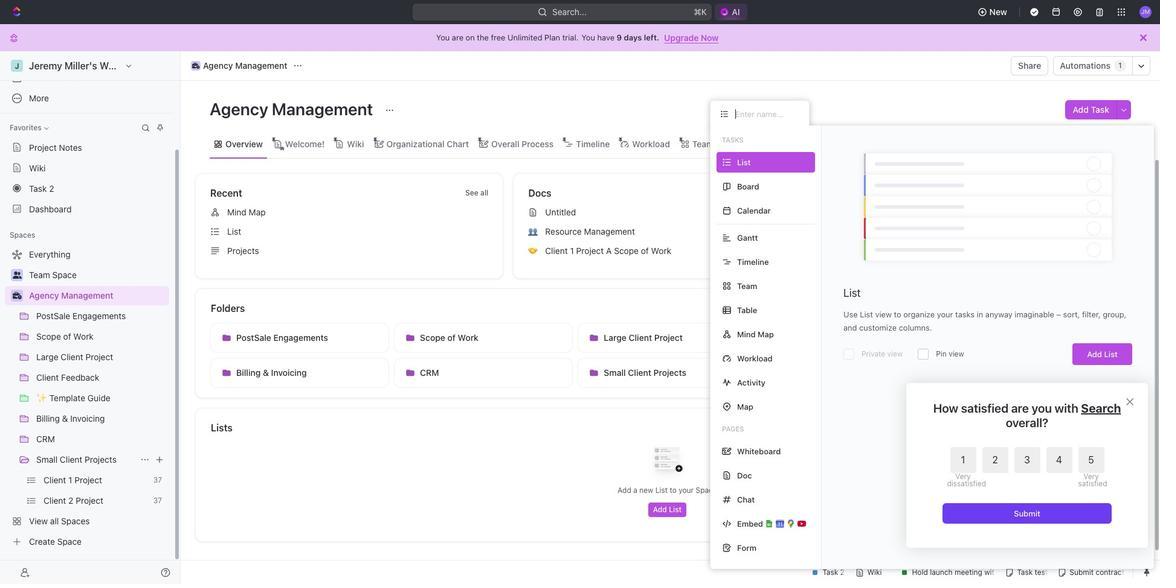 Task type: vqa. For each thing, say whether or not it's contained in the screenshot.
Wiki link
yes



Task type: describe. For each thing, give the bounding box(es) containing it.
add for add task
[[1073, 105, 1089, 115]]

1 vertical spatial mind map
[[737, 330, 774, 339]]

filter,
[[1082, 310, 1101, 320]]

project for large client project
[[654, 333, 683, 343]]

your for organize
[[937, 310, 953, 320]]

add down filter,
[[1087, 350, 1102, 360]]

organizational
[[387, 139, 445, 149]]

view for private
[[887, 350, 903, 359]]

scope of work button
[[394, 323, 573, 354]]

dashboard link
[[5, 199, 169, 219]]

now
[[701, 32, 719, 43]]

overview link
[[223, 136, 263, 153]]

⌘k
[[694, 7, 707, 17]]

left.
[[644, 33, 659, 42]]

of inside button
[[447, 333, 456, 343]]

project notes link
[[5, 138, 169, 157]]

client inside button
[[628, 368, 651, 378]]

3
[[1024, 455, 1030, 466]]

no lists icon. image
[[643, 438, 692, 486]]

1 vertical spatial mind
[[737, 330, 756, 339]]

2 inside ‎task 2 link
[[49, 183, 54, 194]]

organize
[[904, 310, 935, 320]]

spaces
[[10, 231, 35, 240]]

list down group,
[[1104, 350, 1118, 360]]

project inside sidebar navigation
[[29, 142, 57, 153]]

add a new list to your space
[[618, 486, 717, 496]]

billing
[[236, 368, 261, 378]]

upgrade now link
[[664, 32, 719, 43]]

and
[[844, 323, 857, 333]]

doc
[[737, 471, 752, 481]]

here
[[986, 232, 1002, 241]]

2 horizontal spatial map
[[758, 330, 774, 339]]

automations
[[1060, 60, 1111, 71]]

postsale
[[236, 333, 271, 343]]

view
[[782, 139, 801, 149]]

pages
[[722, 425, 744, 433]]

folders
[[211, 303, 245, 314]]

very dissatisfied
[[947, 473, 986, 489]]

view button
[[766, 136, 805, 153]]

pin view
[[936, 350, 964, 359]]

resource
[[545, 227, 582, 237]]

invoicing
[[271, 368, 307, 378]]

timeline link
[[574, 136, 610, 153]]

free
[[491, 33, 505, 42]]

attach
[[1014, 232, 1037, 241]]

business time image
[[12, 292, 21, 300]]

lists button
[[210, 421, 1125, 436]]

1 vertical spatial team
[[737, 281, 757, 291]]

small inside sidebar navigation
[[36, 455, 58, 465]]

0 horizontal spatial wiki link
[[5, 158, 169, 178]]

are inside × dialog
[[1011, 402, 1029, 416]]

management inside sidebar navigation
[[61, 291, 113, 301]]

small inside button
[[604, 368, 626, 378]]

submit
[[1014, 509, 1041, 519]]

client feedback button
[[762, 323, 941, 354]]

add list button
[[648, 503, 687, 518]]

project for client 1 project a scope of work
[[576, 246, 604, 256]]

new
[[990, 7, 1007, 17]]

add task button
[[1066, 100, 1117, 120]]

add list inside button
[[653, 506, 682, 515]]

0 vertical spatial work
[[651, 246, 671, 256]]

view button
[[766, 130, 805, 158]]

a
[[606, 246, 612, 256]]

0 vertical spatial agency management link
[[188, 59, 290, 73]]

0 vertical spatial agency
[[203, 60, 233, 71]]

1 vertical spatial agency management
[[210, 99, 377, 119]]

add task
[[1073, 105, 1110, 115]]

1 vertical spatial agency management link
[[29, 286, 167, 306]]

recent
[[210, 188, 242, 199]]

large
[[604, 333, 627, 343]]

project notes
[[29, 142, 82, 153]]

table
[[737, 305, 757, 315]]

board
[[737, 182, 759, 191]]

new
[[639, 486, 653, 496]]

list down enter name... field
[[736, 139, 751, 149]]

Enter name... field
[[734, 109, 799, 120]]

process
[[522, 139, 554, 149]]

0 vertical spatial mind
[[227, 207, 246, 218]]

tasks
[[955, 310, 975, 320]]

mind map link
[[205, 203, 498, 222]]

chat
[[737, 495, 755, 505]]

0 horizontal spatial workload
[[632, 139, 670, 149]]

see all
[[465, 189, 488, 198]]

untitled
[[545, 207, 576, 218]]

0 horizontal spatial list link
[[205, 222, 498, 242]]

upgrade
[[664, 32, 699, 43]]

very satisfied
[[1078, 473, 1107, 489]]

favorites
[[10, 123, 42, 132]]

in
[[977, 310, 983, 320]]

projects inside button
[[654, 368, 686, 378]]

a
[[633, 486, 637, 496]]

add for add list
[[653, 506, 667, 515]]

are inside you are on the free unlimited plan trial. you have 9 days left. upgrade now
[[452, 33, 464, 42]]

crm button
[[394, 358, 573, 389]]

‎task
[[29, 183, 47, 194]]

postsale engagements
[[236, 333, 328, 343]]

lists
[[211, 423, 233, 434]]

satisfied for how
[[961, 402, 1009, 416]]

group,
[[1103, 310, 1127, 320]]

0 vertical spatial wiki
[[347, 139, 364, 149]]

list inside add list button
[[669, 506, 682, 515]]

1 horizontal spatial wiki link
[[345, 136, 364, 153]]

small client projects button
[[578, 358, 757, 389]]

plan
[[545, 33, 560, 42]]

feedback
[[813, 333, 852, 343]]

tree inside sidebar navigation
[[5, 245, 169, 552]]

0 vertical spatial timeline
[[576, 139, 610, 149]]

very for 1
[[956, 473, 971, 482]]

very for 5
[[1084, 473, 1099, 482]]

search
[[1081, 402, 1121, 416]]

small client projects link
[[36, 451, 135, 470]]

sort,
[[1063, 310, 1080, 320]]

on
[[466, 33, 475, 42]]

you are on the free unlimited plan trial. you have 9 days left. upgrade now
[[436, 32, 719, 43]]

folders button
[[210, 302, 1108, 316]]

anyway
[[986, 310, 1013, 320]]

business time image
[[192, 63, 200, 69]]

billing & invoicing
[[236, 368, 307, 378]]

postsale engagements button
[[210, 323, 389, 354]]

×
[[1125, 393, 1135, 410]]



Task type: locate. For each thing, give the bounding box(es) containing it.
1 vertical spatial add list
[[653, 506, 682, 515]]

2 vertical spatial project
[[654, 333, 683, 343]]

customize
[[859, 323, 897, 333]]

1 vertical spatial projects
[[654, 368, 686, 378]]

list up use
[[844, 287, 861, 300]]

wiki up the ‎task
[[29, 163, 46, 173]]

small client projects
[[604, 368, 686, 378], [36, 455, 117, 465]]

1 vertical spatial workload
[[737, 354, 773, 363]]

your inside use list view to organize your tasks in anyway imaginable – sort, filter, group, and customize columns.
[[937, 310, 953, 320]]

1 up very dissatisfied
[[961, 455, 965, 466]]

are left on
[[452, 33, 464, 42]]

mind down table
[[737, 330, 756, 339]]

&
[[263, 368, 269, 378]]

to right the here
[[1004, 232, 1012, 241]]

projects link
[[205, 242, 498, 261]]

agency management up welcome! link
[[210, 99, 377, 119]]

wiki right welcome!
[[347, 139, 364, 149]]

0 horizontal spatial project
[[29, 142, 57, 153]]

1 right automations
[[1119, 61, 1122, 70]]

mind
[[227, 207, 246, 218], [737, 330, 756, 339]]

satisfied right the how
[[961, 402, 1009, 416]]

scope
[[614, 246, 639, 256], [420, 333, 445, 343]]

0 horizontal spatial to
[[670, 486, 677, 496]]

satisfied inside 'option group'
[[1078, 480, 1107, 489]]

1 horizontal spatial agency management link
[[188, 59, 290, 73]]

days
[[624, 33, 642, 42]]

projects inside sidebar navigation
[[85, 455, 117, 465]]

0 horizontal spatial mind map
[[227, 207, 266, 218]]

0 horizontal spatial you
[[436, 33, 450, 42]]

1 vertical spatial to
[[894, 310, 901, 320]]

1 horizontal spatial list link
[[734, 136, 751, 153]]

0 horizontal spatial scope
[[420, 333, 445, 343]]

notes
[[59, 142, 82, 153]]

🤝
[[528, 247, 538, 256]]

imaginable
[[1015, 310, 1054, 320]]

0 vertical spatial project
[[29, 142, 57, 153]]

scope inside button
[[420, 333, 445, 343]]

option group containing 1
[[947, 448, 1107, 489]]

👥
[[528, 227, 538, 236]]

1 vertical spatial small
[[36, 455, 58, 465]]

1 horizontal spatial satisfied
[[1078, 480, 1107, 489]]

1 horizontal spatial 1
[[961, 455, 965, 466]]

2 vertical spatial 1
[[961, 455, 965, 466]]

calendar
[[737, 206, 771, 215]]

to for attach
[[1004, 232, 1012, 241]]

with
[[1055, 402, 1079, 416]]

2 horizontal spatial project
[[654, 333, 683, 343]]

1 horizontal spatial to
[[894, 310, 901, 320]]

to for organize
[[894, 310, 901, 320]]

1 horizontal spatial projects
[[227, 246, 259, 256]]

agency management right business time image
[[203, 60, 287, 71]]

list down recent
[[227, 227, 241, 237]]

1 horizontal spatial are
[[1011, 402, 1029, 416]]

overview
[[225, 139, 263, 149]]

0 vertical spatial mind map
[[227, 207, 266, 218]]

add list down filter,
[[1087, 350, 1118, 360]]

overall
[[491, 139, 519, 149]]

add
[[1073, 105, 1089, 115], [1087, 350, 1102, 360], [618, 486, 631, 496], [653, 506, 667, 515]]

1 horizontal spatial workload
[[737, 354, 773, 363]]

welcome! link
[[283, 136, 325, 153]]

0 vertical spatial satisfied
[[961, 402, 1009, 416]]

resources button
[[846, 186, 1108, 201]]

1 horizontal spatial your
[[937, 310, 953, 320]]

1 vertical spatial small client projects
[[36, 455, 117, 465]]

whiteboard
[[737, 447, 781, 457]]

are left you
[[1011, 402, 1029, 416]]

unlimited
[[508, 33, 542, 42]]

client feedback
[[788, 333, 852, 343]]

1 horizontal spatial of
[[641, 246, 649, 256]]

0 vertical spatial team
[[692, 139, 714, 149]]

1 horizontal spatial small client projects
[[604, 368, 686, 378]]

0 horizontal spatial your
[[679, 486, 694, 496]]

× dialog
[[906, 384, 1148, 549]]

to up add list button
[[670, 486, 677, 496]]

tree containing agency management
[[5, 245, 169, 552]]

1 vertical spatial 1
[[570, 246, 574, 256]]

billing & invoicing button
[[210, 358, 389, 389]]

1 vertical spatial of
[[447, 333, 456, 343]]

option group inside × dialog
[[947, 448, 1107, 489]]

9
[[617, 33, 622, 42]]

1 horizontal spatial small
[[604, 368, 626, 378]]

docs
[[528, 188, 552, 199]]

resource management
[[545, 227, 635, 237]]

2 horizontal spatial projects
[[654, 368, 686, 378]]

your left space
[[679, 486, 694, 496]]

0 horizontal spatial work
[[458, 333, 479, 343]]

timeline down gantt
[[737, 257, 769, 267]]

2 horizontal spatial 1
[[1119, 61, 1122, 70]]

0 vertical spatial are
[[452, 33, 464, 42]]

1 vertical spatial 2
[[992, 455, 998, 466]]

client inside sidebar navigation
[[60, 455, 82, 465]]

2 vertical spatial agency
[[29, 291, 59, 301]]

0 horizontal spatial of
[[447, 333, 456, 343]]

pin
[[936, 350, 947, 359]]

wiki link up ‎task 2 link
[[5, 158, 169, 178]]

0 vertical spatial 1
[[1119, 61, 1122, 70]]

client
[[545, 246, 568, 256], [629, 333, 652, 343], [788, 333, 811, 343], [628, 368, 651, 378], [60, 455, 82, 465]]

team link
[[690, 136, 714, 153]]

drop files here to attach
[[949, 232, 1037, 241]]

0 horizontal spatial 1
[[570, 246, 574, 256]]

0 vertical spatial workload
[[632, 139, 670, 149]]

small client projects inside tree
[[36, 455, 117, 465]]

satisfied down 5
[[1078, 480, 1107, 489]]

1 vertical spatial satisfied
[[1078, 480, 1107, 489]]

use list view to organize your tasks in anyway imaginable – sort, filter, group, and customize columns.
[[844, 310, 1127, 333]]

0 horizontal spatial add list
[[653, 506, 682, 515]]

mind map down recent
[[227, 207, 266, 218]]

agency right business time icon
[[29, 291, 59, 301]]

add for add a new list to your space
[[618, 486, 631, 496]]

1 horizontal spatial you
[[582, 33, 595, 42]]

mind down recent
[[227, 207, 246, 218]]

mind map down table
[[737, 330, 774, 339]]

1 vertical spatial wiki
[[29, 163, 46, 173]]

4
[[1056, 455, 1062, 466]]

workload left team 'link' at right
[[632, 139, 670, 149]]

dissatisfied
[[947, 480, 986, 489]]

1 very from the left
[[956, 473, 971, 482]]

1 vertical spatial scope
[[420, 333, 445, 343]]

chart
[[447, 139, 469, 149]]

add left task
[[1073, 105, 1089, 115]]

agency management inside tree
[[29, 291, 113, 301]]

agency management right business time icon
[[29, 291, 113, 301]]

1 vertical spatial timeline
[[737, 257, 769, 267]]

1 horizontal spatial 2
[[992, 455, 998, 466]]

agency up 'overview'
[[210, 99, 268, 119]]

you left on
[[436, 33, 450, 42]]

2 left 3
[[992, 455, 998, 466]]

0 horizontal spatial timeline
[[576, 139, 610, 149]]

the
[[477, 33, 489, 42]]

activity
[[737, 378, 766, 388]]

tasks
[[722, 136, 744, 144]]

0 horizontal spatial are
[[452, 33, 464, 42]]

your
[[937, 310, 953, 320], [679, 486, 694, 496]]

1 horizontal spatial mind
[[737, 330, 756, 339]]

mind map inside mind map link
[[227, 207, 266, 218]]

project down favorites "button"
[[29, 142, 57, 153]]

list inside use list view to organize your tasks in anyway imaginable – sort, filter, group, and customize columns.
[[860, 310, 873, 320]]

wiki inside sidebar navigation
[[29, 163, 46, 173]]

1 horizontal spatial project
[[576, 246, 604, 256]]

list link
[[734, 136, 751, 153], [205, 222, 498, 242]]

very inside very dissatisfied
[[956, 473, 971, 482]]

1 vertical spatial wiki link
[[5, 158, 169, 178]]

your left tasks
[[937, 310, 953, 320]]

overall process link
[[489, 136, 554, 153]]

workload
[[632, 139, 670, 149], [737, 354, 773, 363]]

client 1 project a scope of work
[[545, 246, 671, 256]]

how
[[933, 402, 959, 416]]

team left tasks
[[692, 139, 714, 149]]

to inside use list view to organize your tasks in anyway imaginable – sort, filter, group, and customize columns.
[[894, 310, 901, 320]]

agency inside sidebar navigation
[[29, 291, 59, 301]]

‎task 2 link
[[5, 179, 169, 198]]

scope up crm
[[420, 333, 445, 343]]

1 vertical spatial project
[[576, 246, 604, 256]]

0 horizontal spatial map
[[249, 207, 266, 218]]

trial.
[[562, 33, 579, 42]]

your for to
[[679, 486, 694, 496]]

engagements
[[273, 333, 328, 343]]

0 vertical spatial add list
[[1087, 350, 1118, 360]]

list right use
[[860, 310, 873, 320]]

scope right "a"
[[614, 246, 639, 256]]

0 vertical spatial small
[[604, 368, 626, 378]]

agency management
[[203, 60, 287, 71], [210, 99, 377, 119], [29, 291, 113, 301]]

see
[[465, 189, 479, 198]]

untitled link
[[524, 203, 816, 222]]

crm
[[420, 368, 439, 378]]

project inside button
[[654, 333, 683, 343]]

add list down add a new list to your space
[[653, 506, 682, 515]]

agency right business time image
[[203, 60, 233, 71]]

favorites button
[[5, 121, 54, 135]]

of up "crm" button
[[447, 333, 456, 343]]

0 vertical spatial of
[[641, 246, 649, 256]]

team up table
[[737, 281, 757, 291]]

work down "untitled" link
[[651, 246, 671, 256]]

0 horizontal spatial very
[[956, 473, 971, 482]]

1 horizontal spatial team
[[737, 281, 757, 291]]

2 very from the left
[[1084, 473, 1099, 482]]

very inside very satisfied
[[1084, 473, 1099, 482]]

1 horizontal spatial very
[[1084, 473, 1099, 482]]

team inside 'link'
[[692, 139, 714, 149]]

sidebar navigation
[[0, 51, 181, 585]]

tree
[[5, 245, 169, 552]]

view
[[875, 310, 892, 320], [887, 350, 903, 359], [949, 350, 964, 359]]

dashboards
[[29, 73, 76, 83]]

1 horizontal spatial work
[[651, 246, 671, 256]]

2 vertical spatial projects
[[85, 455, 117, 465]]

2 vertical spatial to
[[670, 486, 677, 496]]

view right private
[[887, 350, 903, 359]]

2 inside 'option group'
[[992, 455, 998, 466]]

view up customize
[[875, 310, 892, 320]]

you left have at the right top of the page
[[582, 33, 595, 42]]

add left a
[[618, 486, 631, 496]]

large client project
[[604, 333, 683, 343]]

1 horizontal spatial wiki
[[347, 139, 364, 149]]

small
[[604, 368, 626, 378], [36, 455, 58, 465]]

list down add a new list to your space
[[669, 506, 682, 515]]

of
[[641, 246, 649, 256], [447, 333, 456, 343]]

welcome!
[[285, 139, 325, 149]]

very
[[956, 473, 971, 482], [1084, 473, 1099, 482]]

of right "a"
[[641, 246, 649, 256]]

option group
[[947, 448, 1107, 489]]

map inside mind map link
[[249, 207, 266, 218]]

0 vertical spatial map
[[249, 207, 266, 218]]

0 horizontal spatial satisfied
[[961, 402, 1009, 416]]

form
[[737, 544, 757, 553]]

1 horizontal spatial scope
[[614, 246, 639, 256]]

add down add a new list to your space
[[653, 506, 667, 515]]

gantt
[[737, 233, 758, 243]]

0 horizontal spatial mind
[[227, 207, 246, 218]]

project left "a"
[[576, 246, 604, 256]]

1 inside 'option group'
[[961, 455, 965, 466]]

share
[[1018, 60, 1041, 71]]

small client projects inside button
[[604, 368, 686, 378]]

view inside use list view to organize your tasks in anyway imaginable – sort, filter, group, and customize columns.
[[875, 310, 892, 320]]

0 vertical spatial agency management
[[203, 60, 287, 71]]

0 vertical spatial projects
[[227, 246, 259, 256]]

list right the new
[[655, 486, 668, 496]]

2 right the ‎task
[[49, 183, 54, 194]]

1 horizontal spatial timeline
[[737, 257, 769, 267]]

files
[[969, 232, 984, 241]]

private view
[[862, 350, 903, 359]]

wiki link right welcome!
[[345, 136, 364, 153]]

drop
[[949, 232, 966, 241]]

satisfied for very
[[1078, 480, 1107, 489]]

management
[[235, 60, 287, 71], [272, 99, 373, 119], [584, 227, 635, 237], [61, 291, 113, 301]]

to left organize
[[894, 310, 901, 320]]

0 horizontal spatial small
[[36, 455, 58, 465]]

0 vertical spatial list link
[[734, 136, 751, 153]]

1 horizontal spatial map
[[737, 402, 753, 412]]

1 vertical spatial map
[[758, 330, 774, 339]]

2 you from the left
[[582, 33, 595, 42]]

see all button
[[461, 186, 493, 201]]

1 horizontal spatial add list
[[1087, 350, 1118, 360]]

0 horizontal spatial team
[[692, 139, 714, 149]]

workload up activity
[[737, 354, 773, 363]]

view right pin
[[949, 350, 964, 359]]

1 vertical spatial agency
[[210, 99, 268, 119]]

dashboards link
[[5, 68, 169, 88]]

× button
[[1125, 393, 1135, 410]]

timeline right process
[[576, 139, 610, 149]]

task
[[1091, 105, 1110, 115]]

1 vertical spatial are
[[1011, 402, 1029, 416]]

view for pin
[[949, 350, 964, 359]]

0 vertical spatial to
[[1004, 232, 1012, 241]]

project down the folders button
[[654, 333, 683, 343]]

work inside button
[[458, 333, 479, 343]]

agency management link
[[188, 59, 290, 73], [29, 286, 167, 306]]

to
[[1004, 232, 1012, 241], [894, 310, 901, 320], [670, 486, 677, 496]]

new button
[[973, 2, 1015, 22]]

0 horizontal spatial small client projects
[[36, 455, 117, 465]]

1 you from the left
[[436, 33, 450, 42]]

work up "crm" button
[[458, 333, 479, 343]]

all
[[480, 189, 488, 198]]

1 down resource
[[570, 246, 574, 256]]

1 vertical spatial work
[[458, 333, 479, 343]]

1 vertical spatial your
[[679, 486, 694, 496]]



